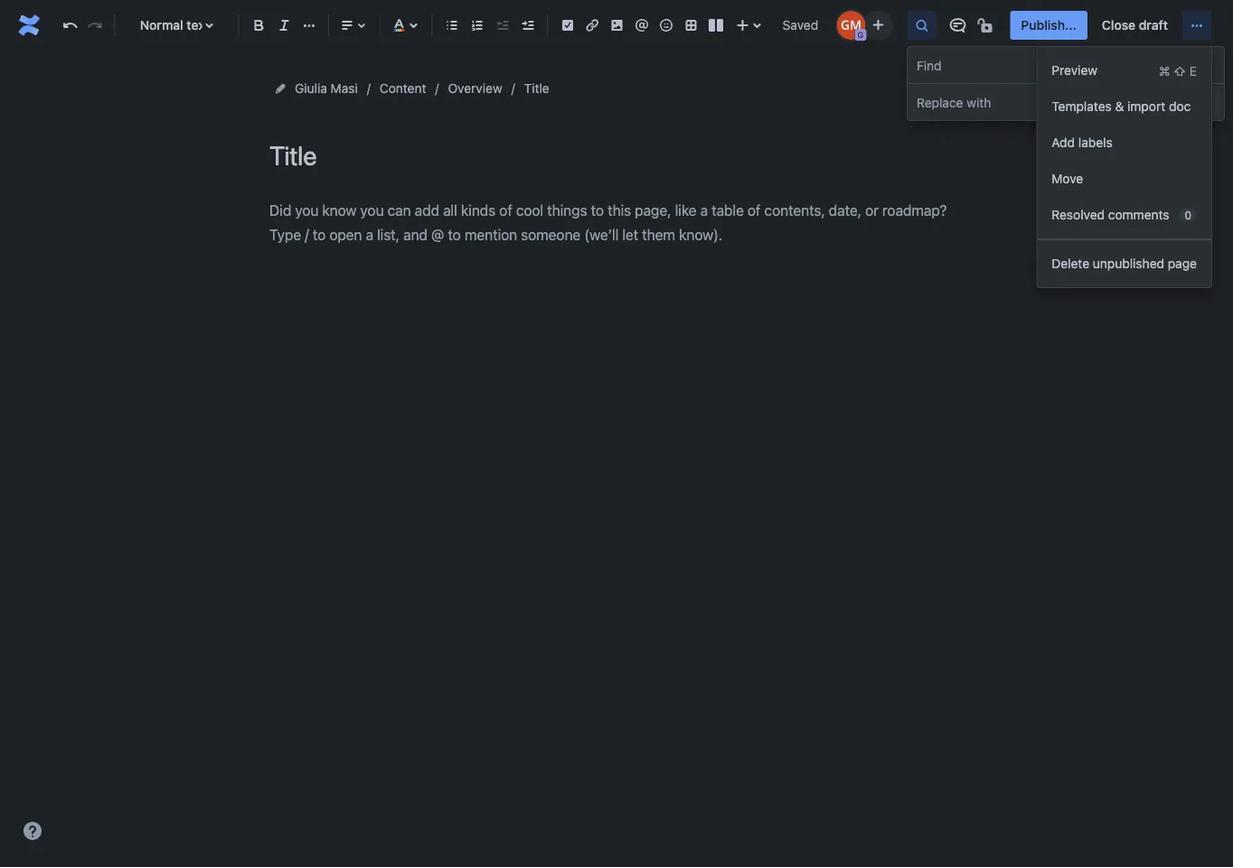 Task type: vqa. For each thing, say whether or not it's contained in the screenshot.
Layouts image
yes



Task type: describe. For each thing, give the bounding box(es) containing it.
close draft
[[1102, 18, 1168, 33]]

Main content area, start typing to enter text. text field
[[269, 198, 956, 248]]

comment icon image
[[947, 14, 969, 36]]

normal
[[140, 18, 183, 33]]

add labels button
[[1037, 125, 1211, 161]]

Give this page a title text field
[[269, 141, 956, 171]]

bold ⌘b image
[[248, 14, 270, 36]]

content link
[[380, 78, 426, 99]]

giulia masi image
[[837, 11, 865, 40]]

page
[[1168, 256, 1197, 271]]

delete
[[1052, 256, 1089, 271]]

templates & import doc
[[1052, 99, 1191, 114]]

templates & import doc button
[[1037, 89, 1211, 125]]

delete unpublished page
[[1052, 256, 1197, 271]]

no restrictions image
[[976, 14, 997, 36]]

bullet list ⌘⇧8 image
[[441, 14, 463, 36]]

group containing preview
[[1037, 47, 1211, 239]]

redo ⌘⇧z image
[[84, 14, 106, 36]]

layouts image
[[705, 14, 727, 36]]

giulia masi link
[[295, 78, 358, 99]]

add
[[1052, 135, 1075, 150]]

help image
[[22, 821, 43, 843]]

0
[[1185, 209, 1191, 221]]

menu containing preview
[[1037, 47, 1211, 287]]

normal text button
[[122, 5, 231, 45]]

unpublished
[[1093, 256, 1164, 271]]

close draft button
[[1091, 11, 1179, 40]]

move this page image
[[273, 81, 287, 96]]

⇧
[[1174, 63, 1186, 78]]

templates
[[1052, 99, 1112, 114]]

overview link
[[448, 78, 502, 99]]

overview
[[448, 81, 502, 96]]

add labels
[[1052, 135, 1113, 150]]

link image
[[581, 14, 603, 36]]

make page full-width image
[[929, 78, 951, 99]]

Find field
[[911, 49, 1105, 81]]

&
[[1115, 99, 1124, 114]]

move
[[1052, 171, 1083, 186]]

close image
[[1195, 54, 1217, 76]]

indent tab image
[[517, 14, 538, 36]]

emoji image
[[655, 14, 677, 36]]



Task type: locate. For each thing, give the bounding box(es) containing it.
Replace with field
[[911, 86, 1057, 118]]

text
[[187, 18, 210, 33]]

normal text
[[140, 18, 210, 33]]

publish... button
[[1010, 11, 1087, 40]]

align left image
[[336, 14, 358, 36]]

more formatting image
[[298, 14, 320, 36]]

draft
[[1139, 18, 1168, 33]]

doc
[[1169, 99, 1191, 114]]

giulia
[[295, 81, 327, 96]]

confluence image
[[14, 11, 43, 40], [14, 11, 43, 40]]

more image
[[1186, 14, 1208, 36]]

table image
[[680, 14, 702, 36]]

group
[[1037, 47, 1211, 239]]

masi
[[331, 81, 358, 96]]

comments
[[1108, 207, 1169, 222]]

outdent ⇧tab image
[[491, 14, 513, 36]]

move button
[[1037, 161, 1211, 197]]

preview
[[1052, 63, 1097, 78]]

close
[[1102, 18, 1136, 33]]

menu
[[1037, 47, 1211, 287]]

mention image
[[631, 14, 652, 36]]

undo ⌘z image
[[59, 14, 81, 36]]

add image, video, or file image
[[606, 14, 628, 36]]

numbered list ⌘⇧7 image
[[466, 14, 488, 36]]

content
[[380, 81, 426, 96]]

title link
[[524, 78, 549, 99]]

find and replace image
[[911, 14, 932, 36]]

saved
[[783, 18, 818, 33]]

action item image
[[557, 14, 578, 36]]

giulia masi
[[295, 81, 358, 96]]

e
[[1189, 63, 1197, 78]]

title
[[524, 81, 549, 96]]

delete unpublished page button
[[1037, 246, 1211, 282]]

italic ⌘i image
[[274, 14, 295, 36]]

publish...
[[1021, 18, 1077, 33]]

⌘
[[1159, 63, 1170, 78]]

resolved comments
[[1052, 207, 1169, 222]]

resolved
[[1052, 207, 1105, 222]]

⌘ ⇧ e
[[1159, 63, 1197, 78]]

import
[[1127, 99, 1165, 114]]

labels
[[1078, 135, 1113, 150]]

invite to edit image
[[867, 14, 889, 36]]



